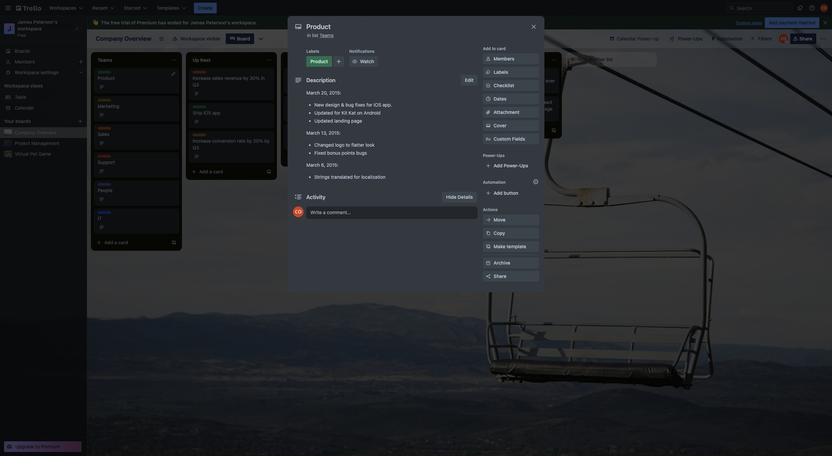 Task type: describe. For each thing, give the bounding box(es) containing it.
add board image
[[78, 119, 83, 124]]

0 vertical spatial add a card
[[485, 127, 508, 133]]

sales up color: red, title: "support" element
[[98, 132, 109, 137]]

color: orange, title: "sales" element for sales
[[98, 127, 111, 132]]

for right translated
[[354, 174, 360, 180]]

strings
[[315, 174, 330, 180]]

overview inside 'link'
[[36, 130, 57, 136]]

workspace navigation collapse icon image
[[73, 24, 82, 33]]

flatter
[[352, 142, 364, 148]]

0 vertical spatial list
[[312, 32, 319, 38]]

marketing marketing
[[98, 99, 119, 109]]

labels link
[[483, 67, 539, 78]]

filters
[[758, 36, 772, 41]]

j link
[[4, 23, 15, 34]]

support up color: purple, title: "people" element
[[98, 160, 115, 165]]

sales for increase
[[193, 71, 203, 76]]

Nov 24, 2022 checkbox
[[288, 139, 323, 147]]

page inside bravo to lauren for taking the lead and finishing the new landing page design!
[[542, 106, 553, 112]]

free
[[111, 20, 120, 25]]

open information menu image
[[809, 5, 816, 11]]

17,
[[304, 112, 309, 117]]

teams link
[[320, 32, 334, 38]]

calendar for calendar
[[15, 105, 34, 111]]

0 horizontal spatial power-ups
[[483, 153, 505, 158]]

design!
[[478, 113, 494, 118]]

bravo to lauren for taking the lead and finishing the new landing page design! link
[[478, 99, 555, 119]]

engineering
[[307, 75, 332, 81]]

sales for sales
[[98, 127, 108, 132]]

card up tom at right top
[[497, 46, 506, 51]]

guidelines
[[302, 103, 324, 109]]

product for product product
[[98, 71, 113, 76]]

1 updated from the top
[[315, 110, 333, 116]]

show menu image
[[820, 35, 827, 42]]

0 horizontal spatial members link
[[0, 57, 87, 67]]

edit button
[[461, 75, 478, 86]]

move
[[494, 217, 506, 223]]

1 horizontal spatial members link
[[483, 54, 539, 64]]

upgrade
[[15, 444, 34, 450]]

march for march 13, 2015:
[[307, 130, 320, 136]]

by right the 20%
[[265, 138, 270, 144]]

copy
[[494, 231, 505, 236]]

media
[[397, 103, 410, 109]]

marketing for increase
[[193, 134, 212, 139]]

custom fields
[[494, 136, 525, 142]]

social
[[383, 103, 396, 109]]

company inside board name text field
[[96, 35, 123, 42]]

20%
[[253, 138, 263, 144]]

develop engineering blog link
[[288, 75, 365, 82]]

emails
[[531, 78, 545, 84]]

card up custom
[[498, 127, 508, 133]]

1 vertical spatial share button
[[483, 271, 539, 282]]

ios inside product ship ios app
[[204, 110, 211, 116]]

primary element
[[0, 0, 833, 16]]

trial
[[121, 20, 130, 25]]

and
[[478, 106, 486, 112]]

color: red, title: "support" element
[[98, 155, 113, 160]]

search image
[[729, 5, 735, 11]]

views
[[30, 83, 43, 89]]

bravo to lauren for taking the lead and finishing the new landing page design!
[[478, 99, 553, 118]]

bravo for and
[[478, 99, 490, 105]]

company inside company overview 'link'
[[15, 130, 35, 136]]

boards
[[15, 48, 30, 54]]

company overview inside board name text field
[[96, 35, 152, 42]]

template
[[507, 244, 527, 250]]

color: orange, title: "sales" element for increase
[[193, 71, 206, 76]]

people inside people people
[[98, 183, 111, 188]]

day!
[[512, 85, 521, 90]]

marketing for social
[[383, 99, 402, 104]]

payment
[[779, 20, 798, 25]]

plans
[[752, 20, 763, 25]]

virtual pet game
[[15, 151, 51, 157]]

for inside 'bravo to tom for answering the most customer support emails ever received in one day!'
[[507, 71, 513, 77]]

color: yellow, title: "marketing" element for marketing
[[98, 99, 117, 104]]

bug
[[346, 102, 354, 108]]

add inside add payment method button
[[769, 20, 778, 25]]

Search field
[[735, 3, 793, 13]]

bonus
[[327, 150, 341, 156]]

.
[[256, 20, 257, 25]]

revenue
[[225, 75, 242, 81]]

add to card
[[483, 46, 506, 51]]

bravo to tom for answering the most customer support emails ever received in one day!
[[478, 71, 555, 90]]

0 vertical spatial labels
[[307, 49, 319, 54]]

power- inside button
[[678, 36, 694, 41]]

develop
[[288, 75, 305, 81]]

Oct 18, 2022 checkbox
[[288, 83, 322, 91]]

social media campaign link
[[383, 103, 460, 110]]

hide details
[[446, 194, 473, 200]]

landing inside new design & bug fixes for ios app. updated for kit kat on android updated landing page
[[334, 118, 350, 124]]

1 vertical spatial premium
[[41, 444, 60, 450]]

&
[[341, 102, 344, 108]]

upgrade to premium
[[15, 444, 60, 450]]

add inside "add button" button
[[494, 190, 503, 196]]

to inside 'changed logo to flatter look fixed bonus points bugs'
[[346, 142, 350, 148]]

peterson's inside the james peterson's workspace free
[[33, 19, 58, 25]]

sm image for cover
[[485, 122, 492, 129]]

product link
[[98, 75, 175, 82]]

power-ups inside button
[[678, 36, 703, 41]]

activity
[[307, 194, 326, 200]]

march 13, 2015:
[[307, 130, 341, 136]]

color: blue, title: "it" element for it
[[98, 211, 111, 216]]

for inside bravo to lauren for taking the lead and finishing the new landing page design!
[[513, 99, 519, 105]]

answering
[[515, 71, 537, 77]]

points
[[342, 150, 355, 156]]

lead
[[543, 99, 552, 105]]

people link
[[98, 187, 175, 194]]

sm image for archive
[[485, 260, 492, 267]]

create from template… image for the topmost add a card button
[[551, 128, 557, 133]]

add inside add another list button
[[578, 57, 587, 62]]

app
[[212, 110, 221, 116]]

0 vertical spatial a
[[495, 127, 497, 133]]

add inside add power-ups link
[[494, 163, 503, 169]]

add a card for increase conversion rate by 20% by q3
[[199, 169, 223, 175]]

2 vertical spatial the
[[507, 106, 514, 112]]

calendar for calendar power-up
[[617, 36, 637, 41]]

rate
[[237, 138, 246, 144]]

add a card button for increase conversion rate by 20% by q3
[[189, 167, 264, 177]]

nov 24, 2022
[[296, 141, 321, 146]]

custom fields button
[[483, 136, 539, 143]]

marketing increase conversion rate by 20% by q3
[[193, 134, 270, 151]]

color: green, title: "product" element up it develop engineering blog
[[307, 56, 332, 67]]

to for card
[[492, 46, 496, 51]]

march 20, 2015:
[[307, 90, 341, 96]]

1 vertical spatial christina overa (christinaovera) image
[[293, 207, 304, 218]]

sm image for watch
[[352, 58, 358, 65]]

kit
[[342, 110, 348, 116]]

oct for engineering
[[296, 84, 303, 89]]

Oct 17, 2022 checkbox
[[288, 111, 322, 119]]

button
[[504, 190, 519, 196]]

filters button
[[748, 33, 774, 44]]

board
[[237, 36, 250, 41]]

project management link
[[15, 140, 83, 147]]

for left "kit"
[[334, 110, 340, 116]]

oct 18, 2022
[[296, 84, 320, 89]]

localization
[[361, 174, 386, 180]]

changed logo to flatter look fixed bonus points bugs
[[315, 142, 375, 156]]

a for increase conversion rate by 20% by q3
[[210, 169, 212, 175]]

sales link
[[98, 131, 175, 138]]

archive
[[494, 260, 511, 266]]

ever
[[546, 78, 555, 84]]

ios inside new design & bug fixes for ios app. updated for kit kat on android updated landing page
[[374, 102, 381, 108]]

oct for brand
[[296, 112, 303, 117]]

to for tom
[[491, 71, 496, 77]]

list inside button
[[607, 57, 613, 62]]

ended
[[167, 20, 181, 25]]

share for bottom "share" button
[[494, 274, 507, 279]]

company overview inside 'link'
[[15, 130, 57, 136]]

workspace inside banner
[[232, 20, 256, 25]]

explore
[[737, 20, 751, 25]]

peterson's inside banner
[[206, 20, 230, 25]]

hide
[[446, 194, 457, 200]]

bravo for customer
[[478, 71, 490, 77]]

add a card button for sales
[[94, 238, 169, 248]]

sm image for make template
[[485, 244, 492, 250]]

star or unstar board image
[[159, 36, 164, 41]]

campaign
[[411, 103, 433, 109]]

finishing
[[487, 106, 505, 112]]

project management
[[15, 141, 60, 146]]

virtual pet game link
[[15, 151, 83, 158]]

workspace inside the james peterson's workspace free
[[17, 26, 42, 31]]

sm image for checklist
[[485, 82, 492, 89]]

sales increase sales revenue by 30% in q3
[[193, 71, 265, 88]]

create from template… image for sales
[[171, 240, 177, 246]]

2015: for march 13, 2015:
[[329, 130, 341, 136]]

power-ups button
[[665, 33, 707, 44]]

march for march 20, 2015:
[[307, 90, 320, 96]]

blog
[[334, 75, 343, 81]]

2 vertical spatial ups
[[520, 163, 528, 169]]

data
[[309, 132, 319, 137]]

sm image for move
[[485, 217, 492, 224]]

j
[[7, 25, 11, 32]]

hide details link
[[442, 192, 477, 203]]

method
[[799, 20, 816, 25]]

share for the topmost "share" button
[[800, 36, 813, 41]]

explore plans
[[737, 20, 763, 25]]



Task type: vqa. For each thing, say whether or not it's contained in the screenshot.
"Share"
yes



Task type: locate. For each thing, give the bounding box(es) containing it.
james up workspace visible 'button'
[[190, 20, 205, 25]]

None text field
[[303, 21, 524, 33]]

1 horizontal spatial list
[[607, 57, 613, 62]]

app.
[[383, 102, 392, 108]]

increase sales revenue by 30% in q3 link
[[193, 75, 270, 88]]

share down archive
[[494, 274, 507, 279]]

0 vertical spatial oct
[[296, 84, 303, 89]]

color: blue, title: "it" element down people people
[[98, 211, 111, 216]]

1 sm image from the top
[[485, 230, 492, 237]]

2 vertical spatial 2022
[[312, 141, 321, 146]]

game
[[38, 151, 51, 157]]

one
[[503, 85, 511, 90]]

0 horizontal spatial labels
[[307, 49, 319, 54]]

0 horizontal spatial ups
[[497, 153, 505, 158]]

add a card
[[485, 127, 508, 133], [199, 169, 223, 175], [104, 240, 128, 246]]

sm image left the 'watch'
[[352, 58, 358, 65]]

color: green, title: "product" element
[[307, 56, 332, 67], [98, 71, 113, 76], [288, 99, 303, 104], [193, 106, 208, 111]]

for right the ended in the top left of the page
[[183, 20, 189, 25]]

2015: for march 6, 2015:
[[327, 162, 339, 168]]

2 vertical spatial add a card button
[[94, 238, 169, 248]]

tom
[[497, 71, 506, 77]]

marketing link
[[98, 103, 175, 110]]

received
[[478, 85, 496, 90]]

increase for increase conversion rate by 20% by q3
[[193, 138, 211, 144]]

2022 for data
[[312, 141, 321, 146]]

it for develop
[[288, 71, 292, 76]]

overview down of
[[125, 35, 152, 42]]

0 vertical spatial add a card button
[[474, 125, 549, 136]]

2 horizontal spatial ups
[[694, 36, 703, 41]]

description
[[307, 77, 336, 83]]

0 vertical spatial automation
[[718, 36, 743, 41]]

add payment method button
[[765, 17, 820, 28]]

bravo inside bravo to lauren for taking the lead and finishing the new landing page design!
[[478, 99, 490, 105]]

2 updated from the top
[[315, 118, 333, 124]]

sm image down add to card
[[485, 56, 492, 62]]

product inside product product
[[98, 71, 113, 76]]

boards link
[[0, 46, 87, 57]]

0 horizontal spatial add a card
[[104, 240, 128, 246]]

in inside sales increase sales revenue by 30% in q3
[[261, 75, 265, 81]]

1 oct from the top
[[296, 84, 303, 89]]

support inside support support
[[98, 155, 113, 160]]

sales
[[193, 71, 203, 76], [98, 127, 108, 132], [98, 132, 109, 137]]

0 vertical spatial march
[[307, 90, 320, 96]]

workspace up table at the left of page
[[4, 83, 29, 89]]

it inside it develop engineering blog
[[288, 71, 292, 76]]

0 vertical spatial overview
[[125, 35, 152, 42]]

0 horizontal spatial james
[[17, 19, 32, 25]]

sm image for labels
[[485, 69, 492, 76]]

color: blue, title: "it" element up oct 18, 2022 option
[[288, 71, 301, 76]]

the down lauren
[[507, 106, 514, 112]]

0 horizontal spatial create from template… image
[[171, 240, 177, 246]]

sales inside sales increase sales revenue by 30% in q3
[[193, 71, 203, 76]]

1 vertical spatial landing
[[334, 118, 350, 124]]

in right 30% at the left top of page
[[261, 75, 265, 81]]

share button down archive link
[[483, 271, 539, 282]]

a for sales
[[114, 240, 117, 246]]

company up project
[[15, 130, 35, 136]]

2022 right 17,
[[310, 112, 320, 117]]

make
[[494, 244, 506, 250]]

2 vertical spatial 2015:
[[327, 162, 339, 168]]

marketing for marketing
[[98, 99, 117, 104]]

0 horizontal spatial create from template… image
[[266, 169, 272, 175]]

to for premium
[[35, 444, 40, 450]]

sm image up most
[[485, 69, 492, 76]]

Write a comment text field
[[307, 207, 478, 219]]

0 vertical spatial bravo
[[478, 71, 490, 77]]

sales down marketing marketing
[[98, 127, 108, 132]]

fixes
[[355, 102, 365, 108]]

workspace left visible
[[180, 36, 205, 41]]

on
[[357, 110, 363, 116]]

virtual
[[15, 151, 29, 157]]

1 horizontal spatial members
[[494, 56, 515, 62]]

0 horizontal spatial share
[[494, 274, 507, 279]]

to up labels link
[[492, 46, 496, 51]]

1 horizontal spatial create from template… image
[[551, 128, 557, 133]]

support down sales sales
[[98, 155, 113, 160]]

members link up labels link
[[483, 54, 539, 64]]

overview up management
[[36, 130, 57, 136]]

automation inside button
[[718, 36, 743, 41]]

dates
[[494, 96, 507, 102]]

edit card image
[[171, 71, 176, 77]]

1 q3 from the top
[[193, 82, 199, 88]]

1 horizontal spatial ios
[[374, 102, 381, 108]]

wave image
[[92, 20, 98, 26]]

0 horizontal spatial list
[[312, 32, 319, 38]]

management
[[31, 141, 60, 146]]

for inside banner
[[183, 20, 189, 25]]

marketing inside marketing marketing
[[98, 99, 117, 104]]

company down the
[[96, 35, 123, 42]]

marketing
[[98, 99, 117, 104], [302, 99, 322, 104], [383, 99, 402, 104], [98, 103, 119, 109], [288, 127, 307, 132], [193, 134, 212, 139]]

labels up customer
[[494, 69, 508, 75]]

1 march from the top
[[307, 90, 320, 96]]

2 bravo from the top
[[478, 99, 490, 105]]

color: green, title: "product" element left the app
[[193, 106, 208, 111]]

1 horizontal spatial company
[[96, 35, 123, 42]]

to inside bravo to lauren for taking the lead and finishing the new landing page design!
[[491, 99, 496, 105]]

sm image
[[485, 230, 492, 237], [485, 244, 492, 250], [485, 260, 492, 267]]

create from template… image
[[361, 156, 367, 161], [171, 240, 177, 246]]

sm image inside labels link
[[485, 69, 492, 76]]

2 horizontal spatial add a card
[[485, 127, 508, 133]]

ios
[[374, 102, 381, 108], [204, 110, 211, 116]]

2022 inside oct 17, 2022 option
[[310, 112, 320, 117]]

2 oct from the top
[[296, 112, 303, 117]]

a
[[495, 127, 497, 133], [210, 169, 212, 175], [114, 240, 117, 246]]

the inside 'bravo to tom for answering the most customer support emails ever received in one day!'
[[538, 71, 545, 77]]

1 vertical spatial labels
[[494, 69, 508, 75]]

sales inside sales sales
[[98, 127, 108, 132]]

card
[[497, 46, 506, 51], [498, 127, 508, 133], [213, 169, 223, 175], [118, 240, 128, 246]]

0 vertical spatial increase
[[193, 75, 211, 81]]

sm image inside cover link
[[485, 122, 492, 129]]

ios up android
[[374, 102, 381, 108]]

people down support support
[[98, 183, 111, 188]]

1 horizontal spatial page
[[542, 106, 553, 112]]

list
[[312, 32, 319, 38], [607, 57, 613, 62]]

checklist link
[[483, 80, 539, 91]]

increase inside sales increase sales revenue by 30% in q3
[[193, 75, 211, 81]]

company overview up project management
[[15, 130, 57, 136]]

by
[[243, 75, 248, 81], [247, 138, 252, 144], [265, 138, 270, 144]]

customer
[[490, 78, 511, 84]]

13,
[[321, 130, 327, 136]]

banner containing 👋
[[87, 16, 833, 29]]

color: green, title: "product" element up oct 17, 2022 option
[[288, 99, 303, 104]]

create from template… image for add a card button for increase conversion rate by 20% by q3
[[266, 169, 272, 175]]

q3 inside marketing increase conversion rate by 20% by q3
[[193, 145, 199, 151]]

1 horizontal spatial in
[[307, 32, 311, 38]]

q3 for increase conversion rate by 20% by q3
[[193, 145, 199, 151]]

christina overa (christinaovera) image
[[779, 34, 789, 44], [293, 207, 304, 218]]

sm image down design!
[[485, 122, 492, 129]]

Board name text field
[[92, 33, 155, 44]]

2022 right 24,
[[312, 141, 321, 146]]

2 vertical spatial sm image
[[485, 260, 492, 267]]

product inside product marketing brand guidelines
[[288, 99, 303, 104]]

marketing inside product marketing brand guidelines
[[302, 99, 322, 104]]

1 horizontal spatial add a card button
[[189, 167, 264, 177]]

2 march from the top
[[307, 130, 320, 136]]

oct 17, 2022
[[296, 112, 320, 117]]

sm image left copy
[[485, 230, 492, 237]]

members for the leftmost "members" link
[[15, 59, 35, 65]]

2022 down description
[[310, 84, 320, 89]]

members down boards
[[15, 59, 35, 65]]

for up new
[[513, 99, 519, 105]]

0 vertical spatial ups
[[694, 36, 703, 41]]

1 vertical spatial company
[[15, 130, 35, 136]]

q3
[[193, 82, 199, 88], [193, 145, 199, 151]]

2022 for brand
[[310, 112, 320, 117]]

calendar power-up
[[617, 36, 659, 41]]

ups inside button
[[694, 36, 703, 41]]

automation up add button on the top of page
[[483, 180, 506, 185]]

2 vertical spatial add a card
[[104, 240, 128, 246]]

sm image
[[485, 56, 492, 62], [352, 58, 358, 65], [485, 69, 492, 76], [485, 82, 492, 89], [485, 122, 492, 129], [485, 217, 492, 224]]

add button
[[494, 190, 519, 196]]

marketing inside marketing increase conversion rate by 20% by q3
[[193, 134, 212, 139]]

0 horizontal spatial company overview
[[15, 130, 57, 136]]

3 march from the top
[[307, 162, 320, 168]]

create from template… image
[[551, 128, 557, 133], [266, 169, 272, 175]]

0 horizontal spatial color: orange, title: "sales" element
[[98, 127, 111, 132]]

color: green, title: "product" element up marketing marketing
[[98, 71, 113, 76]]

workspace for workspace visible
[[180, 36, 205, 41]]

1 bravo from the top
[[478, 71, 490, 77]]

2015: right 13,
[[329, 130, 341, 136]]

premium right upgrade
[[41, 444, 60, 450]]

1 horizontal spatial ups
[[520, 163, 528, 169]]

0 vertical spatial calendar
[[617, 36, 637, 41]]

share down method
[[800, 36, 813, 41]]

0 vertical spatial power-ups
[[678, 36, 703, 41]]

0 vertical spatial company overview
[[96, 35, 152, 42]]

sm image inside archive link
[[485, 260, 492, 267]]

teams
[[320, 32, 334, 38]]

1 horizontal spatial labels
[[494, 69, 508, 75]]

banner
[[87, 16, 833, 29]]

the left lead
[[535, 99, 542, 105]]

calendar down table at the left of page
[[15, 105, 34, 111]]

ios left the app
[[204, 110, 211, 116]]

0 vertical spatial christina overa (christinaovera) image
[[779, 34, 789, 44]]

support
[[512, 78, 530, 84], [98, 155, 113, 160], [98, 160, 115, 165]]

add another list button
[[566, 52, 657, 67]]

1 vertical spatial color: blue, title: "it" element
[[98, 211, 111, 216]]

1 horizontal spatial calendar
[[617, 36, 637, 41]]

workspace up board
[[232, 20, 256, 25]]

add a card up custom
[[485, 127, 508, 133]]

bugs
[[356, 150, 367, 156]]

0 horizontal spatial workspace
[[4, 83, 29, 89]]

ups down fields
[[520, 163, 528, 169]]

create
[[198, 5, 213, 11]]

labels down in list teams on the top
[[307, 49, 319, 54]]

checklist
[[494, 83, 514, 88]]

james inside the james peterson's workspace free
[[17, 19, 32, 25]]

2 vertical spatial in
[[498, 85, 501, 90]]

2022
[[310, 84, 320, 89], [310, 112, 320, 117], [312, 141, 321, 146]]

james peterson's workspace link
[[17, 19, 59, 31]]

calendar up add another list button
[[617, 36, 637, 41]]

share button down method
[[791, 33, 817, 44]]

kat
[[349, 110, 356, 116]]

updated
[[315, 110, 333, 116], [315, 118, 333, 124]]

1 horizontal spatial peterson's
[[206, 20, 230, 25]]

sm image inside move link
[[485, 217, 492, 224]]

pet
[[30, 151, 37, 157]]

product product
[[98, 71, 115, 81]]

support inside 'bravo to tom for answering the most customer support emails ever received in one day!'
[[512, 78, 530, 84]]

2 sm image from the top
[[485, 244, 492, 250]]

product for product
[[311, 59, 328, 64]]

card down increase conversion rate by 20% by q3 link
[[213, 169, 223, 175]]

increase left conversion
[[193, 138, 211, 144]]

peterson's up visible
[[206, 20, 230, 25]]

sm image left archive
[[485, 260, 492, 267]]

bravo to tom for answering the most customer support emails ever received in one day! link
[[478, 71, 555, 91]]

sm image inside make template link
[[485, 244, 492, 250]]

1 increase from the top
[[193, 75, 211, 81]]

0 horizontal spatial add a card button
[[94, 238, 169, 248]]

analytics data link
[[288, 131, 365, 138]]

in inside 'bravo to tom for answering the most customer support emails ever received in one day!'
[[498, 85, 501, 90]]

list right another at top
[[607, 57, 613, 62]]

customize views image
[[258, 35, 264, 42]]

2 vertical spatial a
[[114, 240, 117, 246]]

create from template… image for analytics data
[[361, 156, 367, 161]]

👋 the free trial of premium has ended for james peterson's workspace .
[[92, 20, 257, 25]]

1 horizontal spatial overview
[[125, 35, 152, 42]]

1 horizontal spatial premium
[[137, 20, 157, 25]]

0 vertical spatial updated
[[315, 110, 333, 116]]

0 vertical spatial 2022
[[310, 84, 320, 89]]

conversion
[[212, 138, 236, 144]]

1 vertical spatial march
[[307, 130, 320, 136]]

sm image inside watch button
[[352, 58, 358, 65]]

by for 20%
[[247, 138, 252, 144]]

1 vertical spatial overview
[[36, 130, 57, 136]]

1 vertical spatial calendar
[[15, 105, 34, 111]]

sales left sales
[[193, 71, 203, 76]]

marketing for analytics
[[288, 127, 307, 132]]

bravo up and
[[478, 99, 490, 105]]

nov
[[296, 141, 303, 146]]

product inside color: green, title: "product" element
[[311, 59, 328, 64]]

attachment button
[[483, 107, 539, 118]]

3 sm image from the top
[[485, 260, 492, 267]]

workspace visible button
[[168, 33, 224, 44]]

marketing social media campaign
[[383, 99, 433, 109]]

for
[[183, 20, 189, 25], [507, 71, 513, 77], [513, 99, 519, 105], [367, 102, 373, 108], [334, 110, 340, 116], [354, 174, 360, 180]]

by for 30%
[[243, 75, 248, 81]]

product for product ship ios app
[[193, 106, 208, 111]]

product marketing brand guidelines
[[288, 99, 324, 109]]

card down it link
[[118, 240, 128, 246]]

1 vertical spatial automation
[[483, 180, 506, 185]]

q3 inside sales increase sales revenue by 30% in q3
[[193, 82, 199, 88]]

color: blue, title: "it" element for develop
[[288, 71, 301, 76]]

sm image left make
[[485, 244, 492, 250]]

1 people from the top
[[98, 183, 111, 188]]

march down oct 18, 2022
[[307, 90, 320, 96]]

product inside product ship ios app
[[193, 106, 208, 111]]

1 horizontal spatial share button
[[791, 33, 817, 44]]

james inside banner
[[190, 20, 205, 25]]

bravo up most
[[478, 71, 490, 77]]

add a card button up 'custom fields'
[[474, 125, 549, 136]]

it for it
[[98, 211, 101, 216]]

ship
[[193, 110, 202, 116]]

ups up add power-ups
[[497, 153, 505, 158]]

march left the 6,
[[307, 162, 320, 168]]

marketing analytics data
[[288, 127, 319, 137]]

1 vertical spatial workspace
[[17, 26, 42, 31]]

to up points
[[346, 142, 350, 148]]

workspace for workspace views
[[4, 83, 29, 89]]

company
[[96, 35, 123, 42], [15, 130, 35, 136]]

to up finishing
[[491, 99, 496, 105]]

for up android
[[367, 102, 373, 108]]

1 vertical spatial add a card button
[[189, 167, 264, 177]]

1 vertical spatial color: orange, title: "sales" element
[[98, 127, 111, 132]]

automation button
[[708, 33, 747, 44]]

product for product marketing brand guidelines
[[288, 99, 303, 104]]

2015: right the 6,
[[327, 162, 339, 168]]

sm image inside copy "link"
[[485, 230, 492, 237]]

members link down boards
[[0, 57, 87, 67]]

marketing inside marketing social media campaign
[[383, 99, 402, 104]]

q3 for increase sales revenue by 30% in q3
[[193, 82, 199, 88]]

in down customer
[[498, 85, 501, 90]]

taking
[[520, 99, 534, 105]]

march up nov 24, 2022 at the top left
[[307, 130, 320, 136]]

design
[[325, 102, 340, 108]]

2015: for march 20, 2015:
[[329, 90, 341, 96]]

march for march 6, 2015:
[[307, 162, 320, 168]]

color: yellow, title: "marketing" element for analytics data
[[288, 127, 307, 132]]

sm image for members
[[485, 56, 492, 62]]

make template
[[494, 244, 527, 250]]

premium inside banner
[[137, 20, 157, 25]]

1 vertical spatial ios
[[204, 110, 211, 116]]

2 increase from the top
[[193, 138, 211, 144]]

the for answering
[[538, 71, 545, 77]]

premium right of
[[137, 20, 157, 25]]

page down lead
[[542, 106, 553, 112]]

1 vertical spatial 2015:
[[329, 130, 341, 136]]

👋
[[92, 20, 98, 25]]

it inside 'it it'
[[98, 211, 101, 216]]

0 notifications image
[[796, 4, 804, 12]]

the up emails
[[538, 71, 545, 77]]

overview inside board name text field
[[125, 35, 152, 42]]

0 horizontal spatial a
[[114, 240, 117, 246]]

oct left 18,
[[296, 84, 303, 89]]

new design & bug fixes for ios app. updated for kit kat on android updated landing page
[[315, 102, 392, 124]]

1 horizontal spatial james
[[190, 20, 205, 25]]

share button
[[791, 33, 817, 44], [483, 271, 539, 282]]

increase for increase sales revenue by 30% in q3
[[193, 75, 211, 81]]

bravo inside 'bravo to tom for answering the most customer support emails ever received in one day!'
[[478, 71, 490, 77]]

members for "members" link to the right
[[494, 56, 515, 62]]

1 vertical spatial list
[[607, 57, 613, 62]]

2015: right the 20,
[[329, 90, 341, 96]]

people up 'it it'
[[98, 188, 112, 193]]

0 vertical spatial color: blue, title: "it" element
[[288, 71, 301, 76]]

oct left 17,
[[296, 112, 303, 117]]

dates button
[[483, 94, 539, 104]]

to for lauren
[[491, 99, 496, 105]]

30%
[[250, 75, 260, 81]]

workspace inside 'button'
[[180, 36, 205, 41]]

2 horizontal spatial a
[[495, 127, 497, 133]]

1 horizontal spatial automation
[[718, 36, 743, 41]]

1 horizontal spatial christina overa (christinaovera) image
[[779, 34, 789, 44]]

your boards with 3 items element
[[4, 117, 68, 125]]

fields
[[512, 136, 525, 142]]

to inside 'bravo to tom for answering the most customer support emails ever received in one day!'
[[491, 71, 496, 77]]

color: orange, title: "sales" element left sales
[[193, 71, 206, 76]]

the
[[101, 20, 110, 25]]

1 vertical spatial sm image
[[485, 244, 492, 250]]

0 horizontal spatial peterson's
[[33, 19, 58, 25]]

1 horizontal spatial add a card
[[199, 169, 223, 175]]

color: yellow, title: "marketing" element for increase conversion rate by 20% by q3
[[193, 134, 212, 139]]

increase inside marketing increase conversion rate by 20% by q3
[[193, 138, 211, 144]]

1 horizontal spatial company overview
[[96, 35, 152, 42]]

0 horizontal spatial company
[[15, 130, 35, 136]]

1 vertical spatial page
[[351, 118, 362, 124]]

christina overa (christinaovera) image
[[820, 4, 829, 12]]

marketing inside marketing analytics data
[[288, 127, 307, 132]]

new
[[515, 106, 524, 112]]

1 vertical spatial add a card
[[199, 169, 223, 175]]

1 horizontal spatial share
[[800, 36, 813, 41]]

24,
[[304, 141, 310, 146]]

labels inside labels link
[[494, 69, 508, 75]]

sm image for copy
[[485, 230, 492, 237]]

cover
[[494, 123, 507, 128]]

sm image inside "checklist" link
[[485, 82, 492, 89]]

by left 30% at the left top of page
[[243, 75, 248, 81]]

new
[[315, 102, 324, 108]]

landing inside bravo to lauren for taking the lead and finishing the new landing page design!
[[525, 106, 541, 112]]

it link
[[98, 215, 175, 222]]

2022 inside oct 18, 2022 option
[[310, 84, 320, 89]]

1 vertical spatial power-ups
[[483, 153, 505, 158]]

sm image inside "members" link
[[485, 56, 492, 62]]

1 horizontal spatial landing
[[525, 106, 541, 112]]

add a card button down increase conversion rate by 20% by q3 link
[[189, 167, 264, 177]]

by inside sales increase sales revenue by 30% in q3
[[243, 75, 248, 81]]

increase
[[193, 75, 211, 81], [193, 138, 211, 144]]

sales
[[212, 75, 223, 81]]

0 vertical spatial 2015:
[[329, 90, 341, 96]]

add a card down it link
[[104, 240, 128, 246]]

color: orange, title: "sales" element
[[193, 71, 206, 76], [98, 127, 111, 132]]

0 horizontal spatial automation
[[483, 180, 506, 185]]

updated up march 13, 2015:
[[315, 118, 333, 124]]

add a card for sales
[[104, 240, 128, 246]]

2 vertical spatial march
[[307, 162, 320, 168]]

to right upgrade
[[35, 444, 40, 450]]

1 vertical spatial in
[[261, 75, 265, 81]]

for right tom at right top
[[507, 71, 513, 77]]

the for taking
[[535, 99, 542, 105]]

workspace views
[[4, 83, 43, 89]]

page inside new design & bug fixes for ios app. updated for kit kat on android updated landing page
[[351, 118, 362, 124]]

members down add to card
[[494, 56, 515, 62]]

calendar power-up link
[[606, 33, 663, 44]]

move link
[[483, 215, 539, 226]]

0 vertical spatial page
[[542, 106, 553, 112]]

1 horizontal spatial color: orange, title: "sales" element
[[193, 71, 206, 76]]

add payment method
[[769, 20, 816, 25]]

2 q3 from the top
[[193, 145, 199, 151]]

most
[[478, 78, 489, 84]]

2022 inside nov 24, 2022 checkbox
[[312, 141, 321, 146]]

color: purple, title: "people" element
[[98, 183, 111, 188]]

lauren
[[497, 99, 512, 105]]

brand guidelines link
[[288, 103, 365, 110]]

color: yellow, title: "marketing" element
[[98, 99, 117, 104], [302, 99, 322, 104], [383, 99, 402, 104], [288, 127, 307, 132], [193, 134, 212, 139]]

0 vertical spatial the
[[538, 71, 545, 77]]

automation
[[718, 36, 743, 41], [483, 180, 506, 185]]

0 vertical spatial create from template… image
[[361, 156, 367, 161]]

color: orange, title: "sales" element down marketing marketing
[[98, 127, 111, 132]]

2 people from the top
[[98, 188, 112, 193]]

project
[[15, 141, 30, 146]]

1 vertical spatial ups
[[497, 153, 505, 158]]

updated down brand guidelines link
[[315, 110, 333, 116]]

james up 'free'
[[17, 19, 32, 25]]

to left tom at right top
[[491, 71, 496, 77]]

0 vertical spatial share
[[800, 36, 813, 41]]

1 vertical spatial oct
[[296, 112, 303, 117]]

landing down taking on the top of the page
[[525, 106, 541, 112]]

2022 for engineering
[[310, 84, 320, 89]]

by right rate
[[247, 138, 252, 144]]

0 horizontal spatial ios
[[204, 110, 211, 116]]

company overview down trial
[[96, 35, 152, 42]]

automation down explore
[[718, 36, 743, 41]]

peterson's up boards link
[[33, 19, 58, 25]]

0 vertical spatial share button
[[791, 33, 817, 44]]

color: blue, title: "it" element
[[288, 71, 301, 76], [98, 211, 111, 216]]

1 vertical spatial updated
[[315, 118, 333, 124]]



